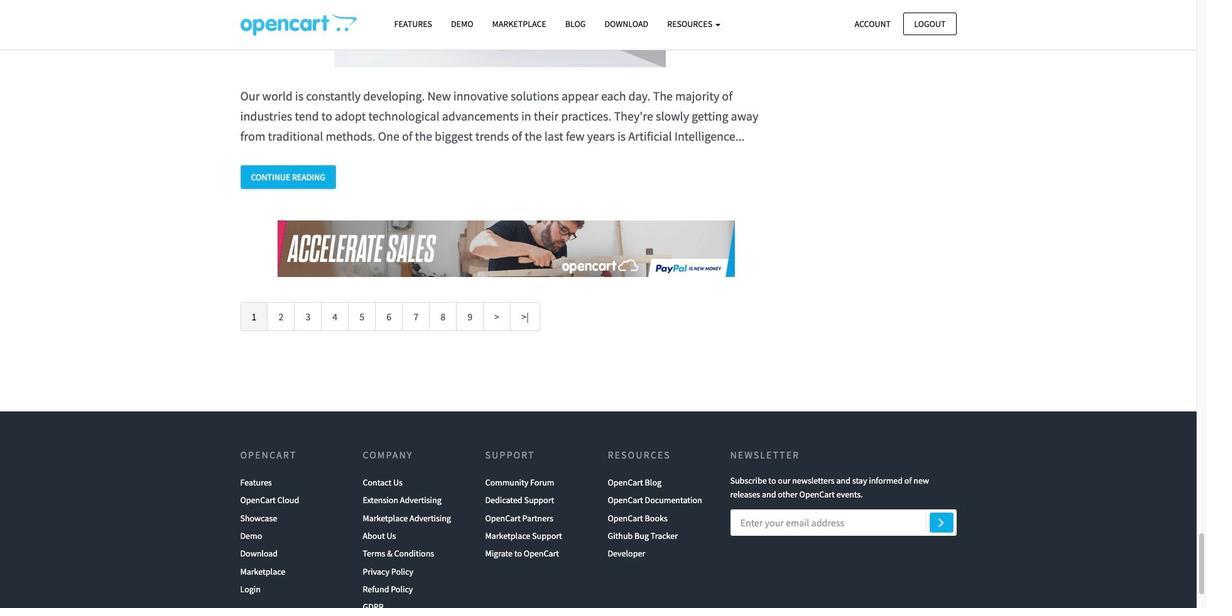 Task type: vqa. For each thing, say whether or not it's contained in the screenshot.
the OpenCart - Blog 'image'
yes



Task type: describe. For each thing, give the bounding box(es) containing it.
opencart - blog image
[[240, 13, 357, 36]]



Task type: locate. For each thing, give the bounding box(es) containing it.
angle right image
[[939, 515, 944, 530]]

integrating artificial intelligence in e-commerce operations image
[[240, 0, 761, 67]]

Enter your email address text field
[[730, 510, 957, 536]]



